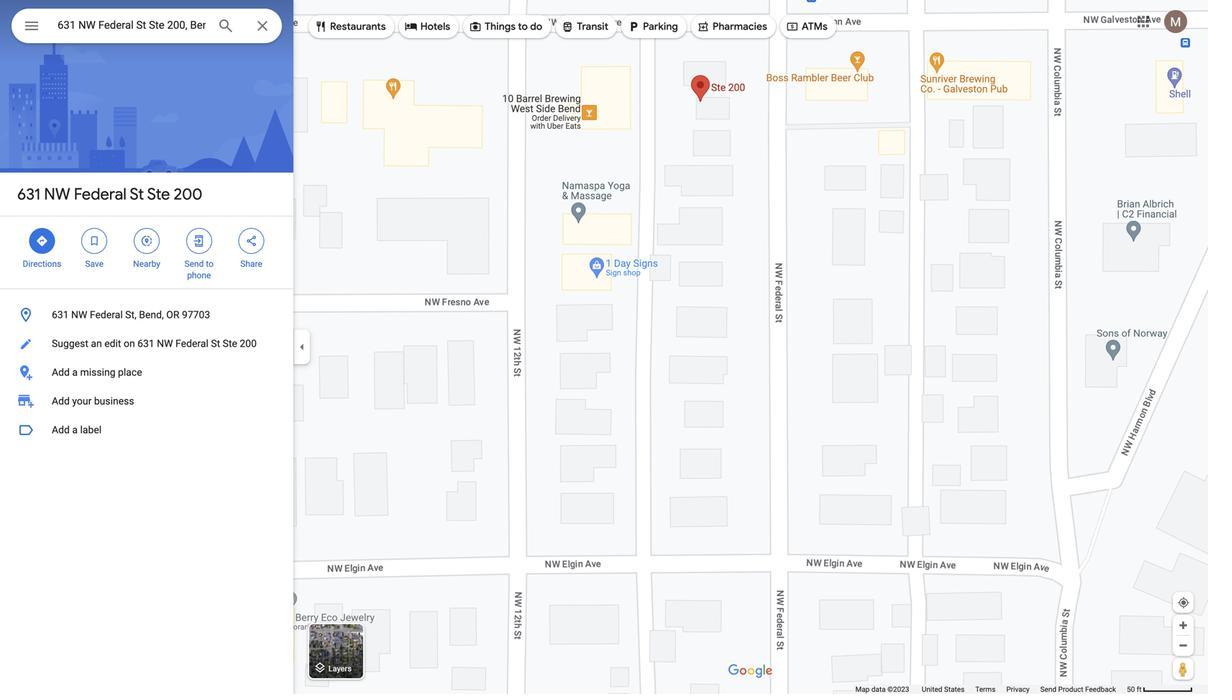 Task type: describe. For each thing, give the bounding box(es) containing it.

[[88, 233, 101, 249]]

 transit
[[561, 19, 609, 35]]

none field inside 631 nw federal st ste 200, bend, or 97703 'field'
[[58, 17, 206, 34]]

share
[[240, 259, 262, 269]]

terms
[[976, 685, 996, 694]]

add a missing place
[[52, 366, 142, 378]]

united
[[922, 685, 943, 694]]

631 for 631 nw federal st, bend, or 97703
[[52, 309, 69, 321]]

bend,
[[139, 309, 164, 321]]

privacy
[[1007, 685, 1030, 694]]

 things to do
[[469, 19, 543, 35]]

 button
[[12, 9, 52, 46]]

send for send product feedback
[[1041, 685, 1057, 694]]

do
[[530, 20, 543, 33]]

save
[[85, 259, 104, 269]]

add your business link
[[0, 387, 293, 416]]


[[23, 15, 40, 36]]

50
[[1127, 685, 1135, 694]]

st,
[[125, 309, 137, 321]]

 restaurants
[[314, 19, 386, 35]]


[[697, 19, 710, 35]]

631 inside button
[[137, 338, 154, 350]]

 parking
[[627, 19, 678, 35]]

to inside  things to do
[[518, 20, 528, 33]]

federal for st
[[74, 184, 127, 204]]

place
[[118, 366, 142, 378]]

map
[[856, 685, 870, 694]]

 pharmacies
[[697, 19, 767, 35]]

google maps element
[[0, 0, 1208, 694]]

50 ft
[[1127, 685, 1142, 694]]

add for add a missing place
[[52, 366, 70, 378]]


[[561, 19, 574, 35]]

a for missing
[[72, 366, 78, 378]]

hotels
[[421, 20, 450, 33]]

federal for st,
[[90, 309, 123, 321]]

©2023
[[888, 685, 910, 694]]

product
[[1059, 685, 1084, 694]]

631 nw federal st ste 200 main content
[[0, 0, 293, 694]]

zoom in image
[[1178, 620, 1189, 631]]

0 vertical spatial st
[[130, 184, 144, 204]]

add a label button
[[0, 416, 293, 445]]

add a missing place button
[[0, 358, 293, 387]]


[[405, 19, 418, 35]]

united states button
[[922, 685, 965, 694]]

0 horizontal spatial 200
[[174, 184, 202, 204]]

0 horizontal spatial ste
[[147, 184, 170, 204]]

200 inside button
[[240, 338, 257, 350]]


[[786, 19, 799, 35]]

restaurants
[[330, 20, 386, 33]]

nw for 631 nw federal st, bend, or 97703
[[71, 309, 87, 321]]

things
[[485, 20, 516, 33]]

add your business
[[52, 395, 134, 407]]

send to phone
[[185, 259, 214, 281]]

 search field
[[12, 9, 282, 46]]


[[36, 233, 48, 249]]

on
[[124, 338, 135, 350]]


[[140, 233, 153, 249]]

label
[[80, 424, 102, 436]]

631 for 631 nw federal st ste 200
[[17, 184, 40, 204]]

50 ft button
[[1127, 685, 1193, 694]]

directions
[[23, 259, 61, 269]]



Task type: vqa. For each thing, say whether or not it's contained in the screenshot.
the topmost Send
yes



Task type: locate. For each thing, give the bounding box(es) containing it.
show street view coverage image
[[1173, 658, 1194, 680]]

atms
[[802, 20, 828, 33]]

suggest
[[52, 338, 88, 350]]

send left product
[[1041, 685, 1057, 694]]

1 horizontal spatial to
[[518, 20, 528, 33]]

feedback
[[1085, 685, 1116, 694]]

ste inside button
[[223, 338, 237, 350]]

0 vertical spatial nw
[[44, 184, 70, 204]]

suggest an edit on 631 nw federal st ste 200 button
[[0, 329, 293, 358]]

1 vertical spatial to
[[206, 259, 214, 269]]

to
[[518, 20, 528, 33], [206, 259, 214, 269]]

business
[[94, 395, 134, 407]]

or
[[166, 309, 179, 321]]

to up phone at the top left
[[206, 259, 214, 269]]

add for add your business
[[52, 395, 70, 407]]

1 vertical spatial 631
[[52, 309, 69, 321]]

send product feedback button
[[1041, 685, 1116, 694]]

add
[[52, 366, 70, 378], [52, 395, 70, 407], [52, 424, 70, 436]]

add for add a label
[[52, 424, 70, 436]]

federal down 97703
[[176, 338, 208, 350]]

a
[[72, 366, 78, 378], [72, 424, 78, 436]]

nearby
[[133, 259, 160, 269]]

631 nw federal st, bend, or 97703 button
[[0, 301, 293, 329]]

send for send to phone
[[185, 259, 204, 269]]

st
[[130, 184, 144, 204], [211, 338, 220, 350]]

1 vertical spatial ste
[[223, 338, 237, 350]]

data
[[872, 685, 886, 694]]

2 vertical spatial nw
[[157, 338, 173, 350]]

nw
[[44, 184, 70, 204], [71, 309, 87, 321], [157, 338, 173, 350]]

add down suggest
[[52, 366, 70, 378]]

0 vertical spatial add
[[52, 366, 70, 378]]

631 inside button
[[52, 309, 69, 321]]

 atms
[[786, 19, 828, 35]]


[[193, 233, 206, 249]]

2 a from the top
[[72, 424, 78, 436]]

1 vertical spatial st
[[211, 338, 220, 350]]

footer containing map data ©2023
[[856, 685, 1127, 694]]

add inside "button"
[[52, 424, 70, 436]]

631
[[17, 184, 40, 204], [52, 309, 69, 321], [137, 338, 154, 350]]

2 vertical spatial 631
[[137, 338, 154, 350]]

your
[[72, 395, 92, 407]]

631 up 
[[17, 184, 40, 204]]

a left missing
[[72, 366, 78, 378]]

200 left collapse side panel icon
[[240, 338, 257, 350]]

1 vertical spatial federal
[[90, 309, 123, 321]]

0 horizontal spatial 631
[[17, 184, 40, 204]]

united states
[[922, 685, 965, 694]]

1 a from the top
[[72, 366, 78, 378]]

add left your
[[52, 395, 70, 407]]

nw for 631 nw federal st ste 200
[[44, 184, 70, 204]]

footer inside google maps "element"
[[856, 685, 1127, 694]]

631 NW Federal St Ste 200, Bend, OR 97703 field
[[12, 9, 282, 43]]


[[469, 19, 482, 35]]

0 horizontal spatial st
[[130, 184, 144, 204]]

200 up 
[[174, 184, 202, 204]]

to inside send to phone
[[206, 259, 214, 269]]

1 horizontal spatial send
[[1041, 685, 1057, 694]]

send up phone at the top left
[[185, 259, 204, 269]]

federal inside button
[[176, 338, 208, 350]]

0 vertical spatial ste
[[147, 184, 170, 204]]

to left do
[[518, 20, 528, 33]]

 hotels
[[405, 19, 450, 35]]

1 horizontal spatial 200
[[240, 338, 257, 350]]

ste
[[147, 184, 170, 204], [223, 338, 237, 350]]

None field
[[58, 17, 206, 34]]

0 vertical spatial federal
[[74, 184, 127, 204]]

1 vertical spatial send
[[1041, 685, 1057, 694]]

2 horizontal spatial nw
[[157, 338, 173, 350]]

st inside button
[[211, 338, 220, 350]]

97703
[[182, 309, 210, 321]]

nw up suggest
[[71, 309, 87, 321]]

a for label
[[72, 424, 78, 436]]

nw down or
[[157, 338, 173, 350]]

edit
[[104, 338, 121, 350]]

google account: madeline spawn  
(madeline.spawn@adept.ai) image
[[1165, 10, 1188, 33]]

1 vertical spatial 200
[[240, 338, 257, 350]]

add left label
[[52, 424, 70, 436]]

0 horizontal spatial to
[[206, 259, 214, 269]]

map data ©2023
[[856, 685, 911, 694]]

a left label
[[72, 424, 78, 436]]

1 horizontal spatial st
[[211, 338, 220, 350]]

add a label
[[52, 424, 102, 436]]

missing
[[80, 366, 115, 378]]

0 horizontal spatial send
[[185, 259, 204, 269]]


[[245, 233, 258, 249]]

0 vertical spatial to
[[518, 20, 528, 33]]

send inside send to phone
[[185, 259, 204, 269]]

1 vertical spatial add
[[52, 395, 70, 407]]

federal inside button
[[90, 309, 123, 321]]

200
[[174, 184, 202, 204], [240, 338, 257, 350]]

2 horizontal spatial 631
[[137, 338, 154, 350]]

1 horizontal spatial 631
[[52, 309, 69, 321]]

631 nw federal st, bend, or 97703
[[52, 309, 210, 321]]

federal up 
[[74, 184, 127, 204]]

1 add from the top
[[52, 366, 70, 378]]

1 horizontal spatial ste
[[223, 338, 237, 350]]

1 vertical spatial a
[[72, 424, 78, 436]]

0 vertical spatial 200
[[174, 184, 202, 204]]

2 vertical spatial add
[[52, 424, 70, 436]]

2 add from the top
[[52, 395, 70, 407]]

0 vertical spatial a
[[72, 366, 78, 378]]

631 up suggest
[[52, 309, 69, 321]]

nw up 
[[44, 184, 70, 204]]

0 vertical spatial send
[[185, 259, 204, 269]]

parking
[[643, 20, 678, 33]]

0 horizontal spatial nw
[[44, 184, 70, 204]]

0 vertical spatial 631
[[17, 184, 40, 204]]

nw inside button
[[157, 338, 173, 350]]

layers
[[329, 664, 352, 673]]

suggest an edit on 631 nw federal st ste 200
[[52, 338, 257, 350]]

states
[[944, 685, 965, 694]]

phone
[[187, 270, 211, 281]]

send
[[185, 259, 204, 269], [1041, 685, 1057, 694]]

transit
[[577, 20, 609, 33]]

actions for 631 nw federal st ste 200 region
[[0, 217, 293, 288]]


[[314, 19, 327, 35]]

zoom out image
[[1178, 640, 1189, 651]]

show your location image
[[1177, 596, 1190, 609]]

631 right the on
[[137, 338, 154, 350]]

footer
[[856, 685, 1127, 694]]

privacy button
[[1007, 685, 1030, 694]]

nw inside button
[[71, 309, 87, 321]]

send inside button
[[1041, 685, 1057, 694]]

federal left 'st,'
[[90, 309, 123, 321]]

2 vertical spatial federal
[[176, 338, 208, 350]]

federal
[[74, 184, 127, 204], [90, 309, 123, 321], [176, 338, 208, 350]]

a inside "add a label" "button"
[[72, 424, 78, 436]]

collapse side panel image
[[294, 339, 310, 355]]

pharmacies
[[713, 20, 767, 33]]

send product feedback
[[1041, 685, 1116, 694]]

terms button
[[976, 685, 996, 694]]

1 vertical spatial nw
[[71, 309, 87, 321]]

631 nw federal st ste 200
[[17, 184, 202, 204]]

ft
[[1137, 685, 1142, 694]]


[[627, 19, 640, 35]]

an
[[91, 338, 102, 350]]

1 horizontal spatial nw
[[71, 309, 87, 321]]

a inside add a missing place button
[[72, 366, 78, 378]]

add inside button
[[52, 366, 70, 378]]

3 add from the top
[[52, 424, 70, 436]]



